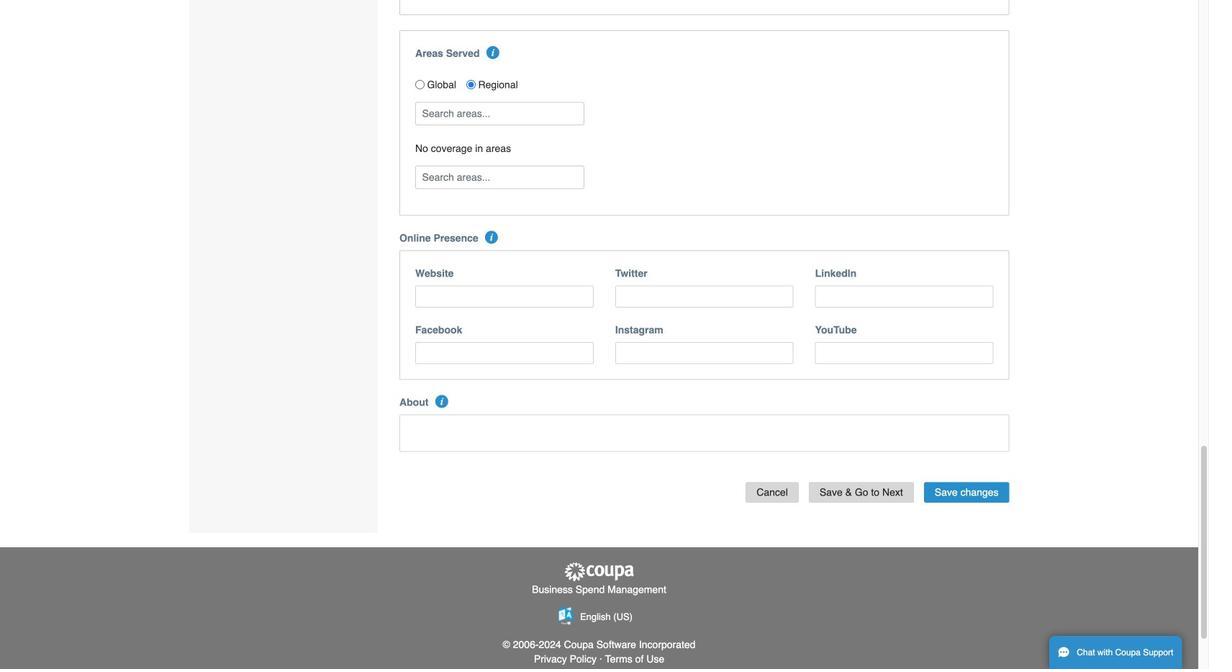 Task type: vqa. For each thing, say whether or not it's contained in the screenshot.
the bottommost Additional Information icon
yes



Task type: locate. For each thing, give the bounding box(es) containing it.
2 search areas... text field from the top
[[417, 166, 583, 188]]

0 vertical spatial search areas... text field
[[417, 103, 583, 125]]

additional information image
[[485, 231, 498, 244]]

0 vertical spatial additional information image
[[487, 46, 500, 59]]

1 search areas... text field from the top
[[417, 103, 583, 125]]

None radio
[[416, 80, 425, 89], [467, 80, 476, 89], [416, 80, 425, 89], [467, 80, 476, 89]]

Search areas... text field
[[417, 103, 583, 125], [417, 166, 583, 188]]

0 horizontal spatial additional information image
[[436, 395, 449, 408]]

1 vertical spatial additional information image
[[436, 395, 449, 408]]

additional information image
[[487, 46, 500, 59], [436, 395, 449, 408]]

None text field
[[416, 285, 594, 307], [616, 285, 794, 307], [416, 342, 594, 364], [816, 342, 994, 364], [400, 414, 1010, 452], [416, 285, 594, 307], [616, 285, 794, 307], [416, 342, 594, 364], [816, 342, 994, 364], [400, 414, 1010, 452]]

None text field
[[816, 285, 994, 307], [616, 342, 794, 364], [816, 285, 994, 307], [616, 342, 794, 364]]

coupa supplier portal image
[[564, 562, 636, 582]]

1 vertical spatial search areas... text field
[[417, 166, 583, 188]]



Task type: describe. For each thing, give the bounding box(es) containing it.
1 horizontal spatial additional information image
[[487, 46, 500, 59]]



